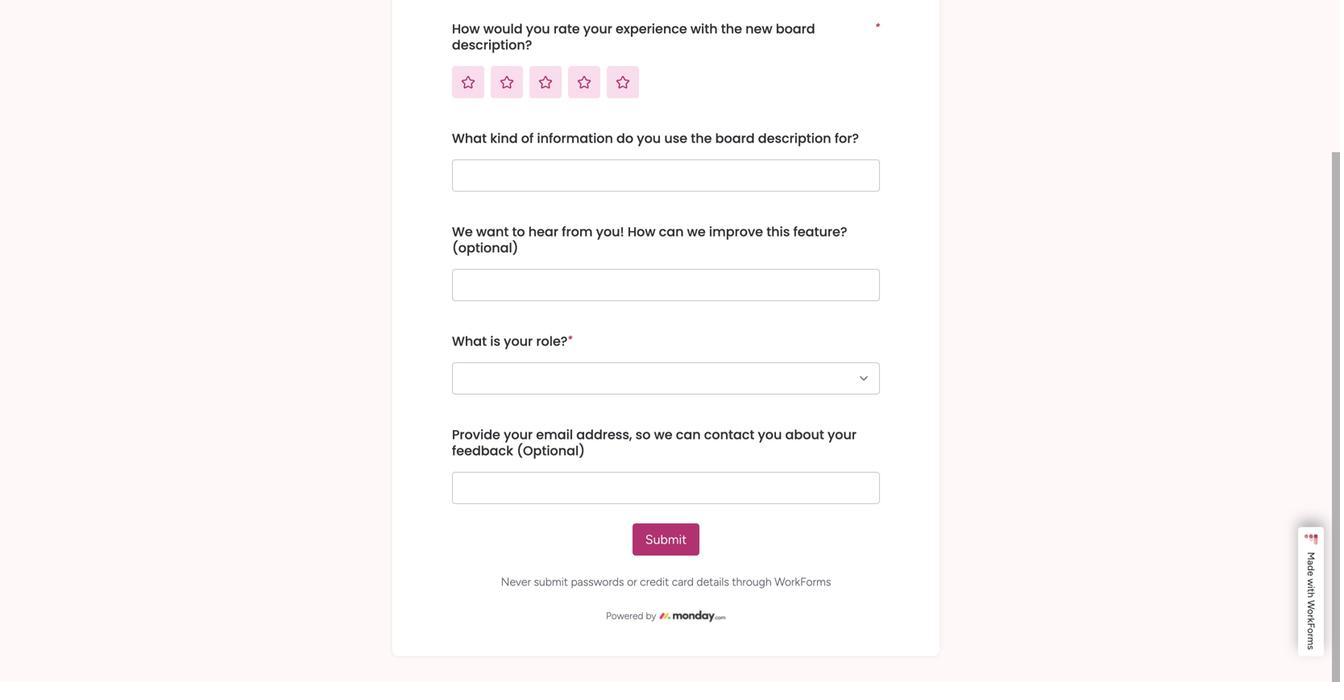 Task type: describe. For each thing, give the bounding box(es) containing it.
1 image
[[460, 74, 476, 90]]

want
[[476, 223, 509, 241]]

submit
[[646, 532, 687, 548]]

3 image
[[538, 74, 554, 90]]

rate
[[554, 20, 580, 38]]

t
[[1306, 589, 1318, 593]]

powered
[[606, 611, 644, 622]]

for?
[[835, 129, 859, 147]]

never submit passwords or credit card details through workforms
[[501, 576, 831, 589]]

m a d e w i t h w o r k f o r m s button
[[1299, 528, 1324, 657]]

monday_logo_full image
[[660, 609, 726, 625]]

address,
[[577, 426, 632, 444]]

can inside we want to hear from you! how can we improve this feature? (optional)
[[659, 223, 684, 241]]

5 image
[[615, 74, 631, 90]]

dup__of_what_is_your_role___optional_ text field
[[452, 472, 880, 505]]

what is your role? group
[[452, 321, 880, 414]]

(optional)
[[517, 442, 585, 460]]

hear
[[529, 223, 559, 241]]

role?
[[536, 332, 568, 351]]

description?
[[452, 36, 532, 54]]

from
[[562, 223, 593, 241]]

improve
[[709, 223, 763, 241]]

email
[[536, 426, 573, 444]]

kind
[[490, 129, 518, 147]]

of
[[521, 129, 534, 147]]

never
[[501, 576, 531, 589]]

how inside we want to hear from you! how can we improve this feature? (optional)
[[628, 223, 656, 241]]

(optional)
[[452, 239, 519, 257]]

you inside the what kind of information do you use the board description for? group
[[637, 129, 661, 147]]

how inside how would you rate your experience with the new board description?
[[452, 20, 480, 38]]

is
[[490, 332, 501, 351]]

text text field
[[452, 269, 880, 301]]

how would you rate your experience with the new board description? list
[[452, 66, 665, 98]]

2 image
[[499, 74, 515, 90]]

s
[[1306, 646, 1318, 651]]

feature?
[[794, 223, 848, 241]]

powered by link
[[452, 609, 880, 625]]

new
[[746, 20, 773, 38]]

use
[[665, 129, 688, 147]]

4 image
[[576, 74, 592, 90]]

what kind of information do you use the board description for?
[[452, 129, 859, 147]]

text_2 text field
[[452, 160, 880, 192]]

* inside "what is your role? *"
[[568, 334, 573, 345]]

we want to hear from you! how can we improve this feature? (optional) group
[[452, 211, 880, 321]]

what kind of information do you use the board description for? group
[[452, 118, 880, 211]]

you inside how would you rate your experience with the new board description?
[[526, 20, 550, 38]]

submit button
[[633, 524, 700, 556]]

we inside provide your email address, so we can contact you about your feedback (optional)
[[654, 426, 673, 444]]

w
[[1306, 601, 1318, 610]]

what for what is your role? *
[[452, 332, 487, 351]]

w
[[1306, 579, 1318, 587]]

we
[[452, 223, 473, 241]]

by
[[646, 611, 657, 622]]



Task type: locate. For each thing, give the bounding box(es) containing it.
what inside 'group'
[[452, 332, 487, 351]]

o
[[1306, 610, 1318, 615], [1306, 629, 1318, 634]]

k
[[1306, 619, 1318, 624]]

m a d e w i t h w o r k f o r m s
[[1306, 553, 1318, 651]]

2 horizontal spatial you
[[758, 426, 782, 444]]

we inside we want to hear from you! how can we improve this feature? (optional)
[[687, 223, 706, 241]]

provide your email address, so we can contact you about your feedback (optional) group
[[452, 414, 880, 524]]

you inside provide your email address, so we can contact you about your feedback (optional)
[[758, 426, 782, 444]]

the left new
[[721, 20, 742, 38]]

workforms
[[775, 576, 831, 589]]

you!
[[596, 223, 624, 241]]

1 horizontal spatial you
[[637, 129, 661, 147]]

how right you!
[[628, 223, 656, 241]]

0 vertical spatial what
[[452, 129, 487, 147]]

0 horizontal spatial you
[[526, 20, 550, 38]]

you right the do
[[637, 129, 661, 147]]

0 horizontal spatial how
[[452, 20, 480, 38]]

board right new
[[776, 20, 816, 38]]

2 vertical spatial you
[[758, 426, 782, 444]]

credit
[[640, 576, 669, 589]]

about
[[786, 426, 825, 444]]

submit
[[534, 576, 568, 589]]

with
[[691, 20, 718, 38]]

the
[[721, 20, 742, 38], [691, 129, 712, 147]]

the for new
[[721, 20, 742, 38]]

0 vertical spatial board
[[776, 20, 816, 38]]

r up the "f"
[[1306, 615, 1318, 619]]

what inside group
[[452, 129, 487, 147]]

0 vertical spatial we
[[687, 223, 706, 241]]

1 o from the top
[[1306, 610, 1318, 615]]

your right is
[[504, 332, 533, 351]]

1 horizontal spatial the
[[721, 20, 742, 38]]

1 vertical spatial what
[[452, 332, 487, 351]]

m
[[1306, 638, 1318, 646]]

the inside how would you rate your experience with the new board description?
[[721, 20, 742, 38]]

h
[[1306, 593, 1318, 598]]

can
[[659, 223, 684, 241], [676, 426, 701, 444]]

can inside provide your email address, so we can contact you about your feedback (optional)
[[676, 426, 701, 444]]

0 vertical spatial *
[[876, 21, 880, 33]]

board
[[776, 20, 816, 38], [716, 129, 755, 147]]

0 vertical spatial the
[[721, 20, 742, 38]]

your inside how would you rate your experience with the new board description?
[[583, 20, 613, 38]]

0 horizontal spatial the
[[691, 129, 712, 147]]

1 vertical spatial the
[[691, 129, 712, 147]]

1 vertical spatial o
[[1306, 629, 1318, 634]]

how would you rate your experience with the new board description? group
[[452, 8, 880, 118]]

m
[[1306, 553, 1318, 561]]

feedback
[[452, 442, 513, 460]]

your inside 'group'
[[504, 332, 533, 351]]

experience
[[616, 20, 687, 38]]

so
[[636, 426, 651, 444]]

we
[[687, 223, 706, 241], [654, 426, 673, 444]]

0 horizontal spatial *
[[568, 334, 573, 345]]

do
[[617, 129, 634, 147]]

r
[[1306, 615, 1318, 619], [1306, 634, 1318, 638]]

powered by
[[606, 611, 657, 622]]

0 vertical spatial you
[[526, 20, 550, 38]]

0 vertical spatial o
[[1306, 610, 1318, 615]]

1 horizontal spatial *
[[876, 21, 880, 33]]

provide
[[452, 426, 501, 444]]

or
[[627, 576, 637, 589]]

your
[[583, 20, 613, 38], [504, 332, 533, 351], [504, 426, 533, 444], [828, 426, 857, 444]]

*
[[876, 21, 880, 33], [568, 334, 573, 345]]

information
[[537, 129, 613, 147]]

1 vertical spatial you
[[637, 129, 661, 147]]

a
[[1306, 561, 1318, 566]]

i
[[1306, 587, 1318, 589]]

1 vertical spatial board
[[716, 129, 755, 147]]

card
[[672, 576, 694, 589]]

o up k
[[1306, 610, 1318, 615]]

your right rate
[[583, 20, 613, 38]]

0 vertical spatial r
[[1306, 615, 1318, 619]]

what left kind
[[452, 129, 487, 147]]

1 what from the top
[[452, 129, 487, 147]]

how
[[452, 20, 480, 38], [628, 223, 656, 241]]

1 vertical spatial we
[[654, 426, 673, 444]]

what
[[452, 129, 487, 147], [452, 332, 487, 351]]

board right use
[[716, 129, 755, 147]]

you left about at the bottom of page
[[758, 426, 782, 444]]

we want to hear from you! how can we improve this feature? (optional)
[[452, 223, 851, 257]]

your right about at the bottom of page
[[828, 426, 857, 444]]

e
[[1306, 572, 1318, 577]]

we right so
[[654, 426, 673, 444]]

0 horizontal spatial we
[[654, 426, 673, 444]]

f
[[1306, 624, 1318, 629]]

can left contact
[[676, 426, 701, 444]]

what left is
[[452, 332, 487, 351]]

board inside how would you rate your experience with the new board description?
[[776, 20, 816, 38]]

how would you rate your experience with the new board description?
[[452, 20, 819, 54]]

1 vertical spatial can
[[676, 426, 701, 444]]

0 vertical spatial can
[[659, 223, 684, 241]]

how left would
[[452, 20, 480, 38]]

1 r from the top
[[1306, 615, 1318, 619]]

o up m
[[1306, 629, 1318, 634]]

details
[[697, 576, 729, 589]]

1 horizontal spatial we
[[687, 223, 706, 241]]

d
[[1306, 566, 1318, 572]]

0 vertical spatial how
[[452, 20, 480, 38]]

1 vertical spatial *
[[568, 334, 573, 345]]

to
[[512, 223, 525, 241]]

you left rate
[[526, 20, 550, 38]]

2 what from the top
[[452, 332, 487, 351]]

2 o from the top
[[1306, 629, 1318, 634]]

passwords
[[571, 576, 624, 589]]

would
[[483, 20, 523, 38]]

what is your role? *
[[452, 332, 573, 351]]

we left the improve
[[687, 223, 706, 241]]

1 horizontal spatial how
[[628, 223, 656, 241]]

contact
[[704, 426, 755, 444]]

1 horizontal spatial board
[[776, 20, 816, 38]]

1 vertical spatial r
[[1306, 634, 1318, 638]]

your left email
[[504, 426, 533, 444]]

what for what kind of information do you use the board description for?
[[452, 129, 487, 147]]

r down the "f"
[[1306, 634, 1318, 638]]

description
[[758, 129, 832, 147]]

provide your email address, so we can contact you about your feedback (optional)
[[452, 426, 860, 460]]

you
[[526, 20, 550, 38], [637, 129, 661, 147], [758, 426, 782, 444]]

* inside how would you rate your experience with the new board description? group
[[876, 21, 880, 33]]

2 r from the top
[[1306, 634, 1318, 638]]

can up text text box
[[659, 223, 684, 241]]

the right use
[[691, 129, 712, 147]]

the for board
[[691, 129, 712, 147]]

through
[[732, 576, 772, 589]]

1 vertical spatial how
[[628, 223, 656, 241]]

0 horizontal spatial board
[[716, 129, 755, 147]]

this
[[767, 223, 790, 241]]



Task type: vqa. For each thing, say whether or not it's contained in the screenshot.
the bottommost How
yes



